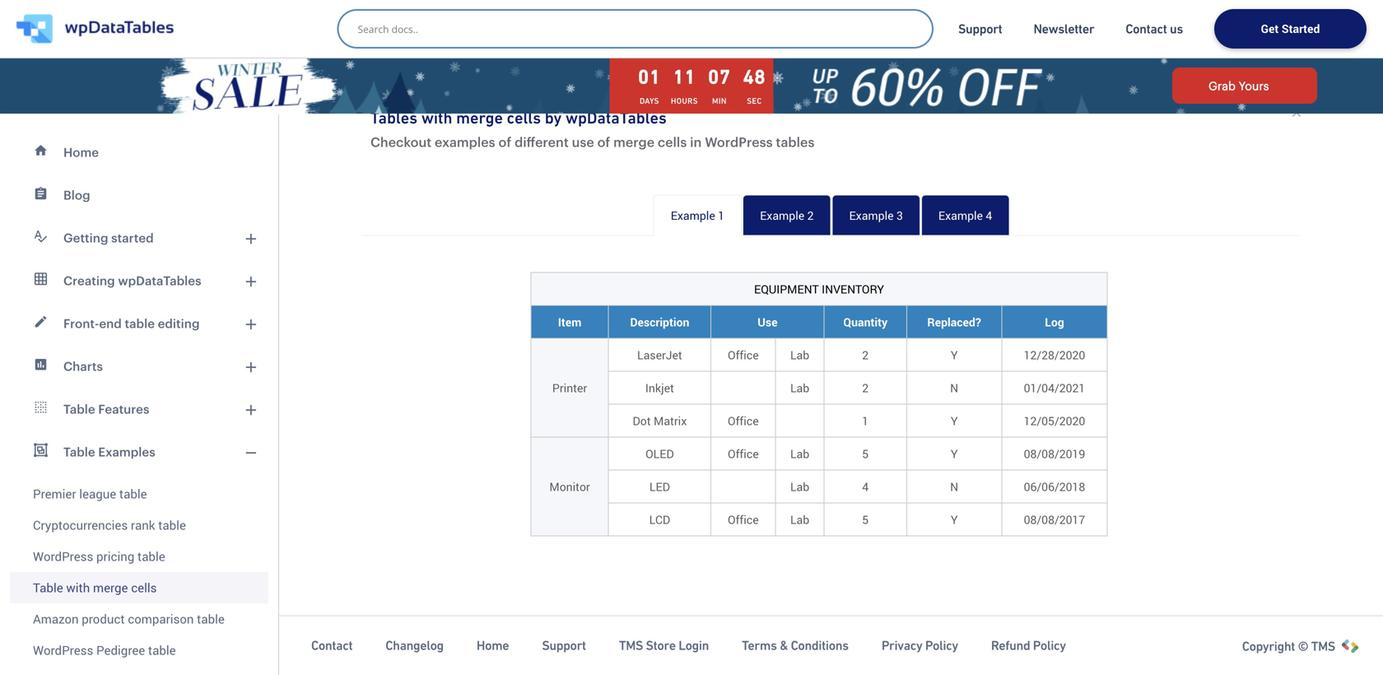 Task type: describe. For each thing, give the bounding box(es) containing it.
lab for 5
[[791, 512, 810, 528]]

tms store login
[[619, 638, 709, 653]]

example for example 3
[[850, 208, 894, 223]]

with for tables
[[422, 108, 453, 127]]

with for table
[[66, 579, 90, 596]]

0 vertical spatial 2
[[808, 208, 814, 223]]

cryptocurrencies rank table link
[[10, 510, 268, 541]]

1 y from the top
[[951, 347, 958, 363]]

table examples link
[[10, 431, 268, 474]]

3 lab from the top
[[791, 446, 810, 462]]

terms & conditions
[[742, 638, 849, 653]]

tms store login link
[[619, 638, 709, 654]]

1 horizontal spatial tms
[[1312, 639, 1336, 654]]

changelog link
[[386, 638, 444, 654]]

07
[[708, 65, 731, 88]]

1 vertical spatial home link
[[477, 638, 509, 654]]

cells inside table with merge cells link
[[131, 579, 157, 596]]

wordpress pedigree table
[[33, 642, 176, 659]]

2 y from the top
[[951, 413, 958, 429]]

sec
[[747, 96, 762, 106]]

dot matrix
[[633, 413, 687, 429]]

by
[[545, 108, 562, 127]]

policy for privacy policy
[[926, 638, 959, 653]]

store
[[646, 638, 676, 653]]

3 office from the top
[[728, 446, 759, 462]]

11
[[673, 65, 696, 88]]

table for premier league table
[[119, 485, 147, 502]]

table for cryptocurrencies rank table
[[158, 517, 186, 534]]

table for wordpress pedigree table
[[148, 642, 176, 659]]

table features link
[[10, 388, 268, 431]]

merge up examples
[[456, 108, 503, 127]]

example 1
[[671, 208, 725, 223]]

2 office from the top
[[728, 413, 759, 429]]

refund policy
[[991, 638, 1066, 653]]

monitor
[[550, 479, 590, 495]]

example for example 4
[[939, 208, 983, 223]]

getting started link
[[10, 217, 268, 259]]

copyright
[[1243, 639, 1296, 654]]

4 office from the top
[[728, 512, 759, 528]]

48
[[743, 65, 766, 88]]

lab for 2
[[791, 380, 810, 396]]

changelog
[[386, 638, 444, 653]]

2 vertical spatial 2
[[863, 380, 869, 396]]

merge down pricing
[[93, 579, 128, 596]]

grab
[[1209, 79, 1236, 92]]

different
[[515, 134, 569, 149]]

league
[[79, 485, 116, 502]]

premier
[[33, 485, 76, 502]]

0 horizontal spatial 1
[[718, 208, 725, 223]]

4 inside example 4 link
[[986, 208, 993, 223]]

contact link
[[311, 638, 353, 654]]

01/04/2021
[[1024, 380, 1086, 396]]

get
[[1261, 21, 1279, 36]]

01
[[638, 65, 661, 88]]

contact for contact
[[311, 638, 353, 653]]

3
[[897, 208, 903, 223]]

example for example 2
[[760, 208, 805, 223]]

getting
[[63, 231, 108, 245]]

examples
[[435, 134, 495, 149]]

replaced?
[[928, 314, 982, 330]]

comparison
[[128, 611, 194, 628]]

cells left the by
[[507, 108, 541, 127]]

use
[[572, 134, 594, 149]]

charts link
[[10, 345, 268, 388]]

front-
[[63, 316, 99, 331]]

item
[[558, 314, 582, 330]]

creating wpdatatables link
[[10, 259, 268, 302]]

table examples
[[63, 445, 155, 459]]

contact for contact us
[[1126, 21, 1167, 36]]

cells up 48
[[763, 2, 831, 40]]

©
[[1298, 639, 1309, 654]]

example 2
[[760, 208, 814, 223]]

end
[[99, 316, 122, 331]]

front-end table editing link
[[10, 302, 268, 345]]

table for table examples
[[63, 445, 95, 459]]

privacy policy
[[882, 638, 959, 653]]

wordpress pricing table
[[33, 548, 165, 565]]

log
[[1045, 314, 1065, 330]]

privacy policy link
[[882, 638, 959, 654]]

charts
[[63, 359, 103, 373]]

0 vertical spatial with
[[592, 2, 654, 40]]

grab yours
[[1209, 79, 1270, 92]]

blog link
[[10, 174, 268, 217]]

wpdatatables inside tables with merge cells by wpdatatables checkout examples of different use of merge cells in wordpress tables
[[566, 108, 667, 127]]

product
[[82, 611, 125, 628]]

wordpress inside tables with merge cells by wpdatatables checkout examples of different use of merge cells in wordpress tables
[[705, 134, 773, 149]]

creating
[[63, 273, 115, 288]]

n for 06/06/2018
[[950, 479, 959, 495]]

1 of from the left
[[499, 134, 512, 149]]

hours
[[671, 96, 698, 106]]

amazon product comparison table
[[33, 611, 225, 628]]

0 horizontal spatial home
[[63, 145, 99, 159]]

1 office from the top
[[728, 347, 759, 363]]

pricing
[[96, 548, 134, 565]]

table with merge cells
[[33, 579, 157, 596]]

creating wpdatatables
[[63, 273, 201, 288]]

1 vertical spatial 2
[[863, 347, 869, 363]]

contact us link
[[1126, 21, 1183, 37]]

merge down days
[[614, 134, 655, 149]]

equipment inventory
[[754, 281, 884, 297]]

examples
[[98, 445, 155, 459]]

premier league table
[[33, 485, 147, 502]]

blog
[[63, 188, 90, 202]]



Task type: locate. For each thing, give the bounding box(es) containing it.
wordpress table with merge cells
[[346, 2, 831, 40]]

0 vertical spatial home link
[[10, 131, 268, 174]]

1 horizontal spatial support link
[[959, 21, 1003, 37]]

1 horizontal spatial of
[[598, 134, 611, 149]]

0 vertical spatial home
[[63, 145, 99, 159]]

newsletter
[[1034, 21, 1095, 36]]

conditions
[[791, 638, 849, 653]]

wpdatatables down days
[[566, 108, 667, 127]]

1 example from the left
[[671, 208, 715, 223]]

0 vertical spatial 4
[[986, 208, 993, 223]]

1 vertical spatial support
[[542, 638, 586, 653]]

5
[[863, 446, 869, 462], [863, 512, 869, 528]]

oled
[[646, 446, 674, 462]]

tms left store
[[619, 638, 643, 653]]

table
[[63, 402, 95, 416], [63, 445, 95, 459], [33, 579, 63, 596]]

lab
[[791, 347, 810, 363], [791, 380, 810, 396], [791, 446, 810, 462], [791, 479, 810, 495], [791, 512, 810, 528]]

12/28/2020
[[1024, 347, 1086, 363]]

1 vertical spatial with
[[422, 108, 453, 127]]

1 vertical spatial contact
[[311, 638, 353, 653]]

newsletter link
[[1034, 21, 1095, 37]]

printer
[[553, 380, 587, 396]]

n for 01/04/2021
[[950, 380, 959, 396]]

0 horizontal spatial tms
[[619, 638, 643, 653]]

editing
[[158, 316, 200, 331]]

us
[[1170, 21, 1183, 36]]

1 horizontal spatial home
[[477, 638, 509, 653]]

&
[[780, 638, 788, 653]]

dot
[[633, 413, 651, 429]]

1 policy from the left
[[926, 638, 959, 653]]

1 vertical spatial n
[[950, 479, 959, 495]]

1 5 from the top
[[863, 446, 869, 462]]

0 horizontal spatial with
[[66, 579, 90, 596]]

2 n from the top
[[950, 479, 959, 495]]

with inside tables with merge cells by wpdatatables checkout examples of different use of merge cells in wordpress tables
[[422, 108, 453, 127]]

refund
[[991, 638, 1031, 653]]

1 vertical spatial wpdatatables
[[118, 273, 201, 288]]

4 y from the top
[[951, 512, 958, 528]]

2 example from the left
[[760, 208, 805, 223]]

wordpress for wordpress pricing table
[[33, 548, 93, 565]]

with down wordpress pricing table
[[66, 579, 90, 596]]

1 lab from the top
[[791, 347, 810, 363]]

0 vertical spatial contact
[[1126, 21, 1167, 36]]

2 vertical spatial table
[[33, 579, 63, 596]]

table for table with merge cells
[[33, 579, 63, 596]]

amazon
[[33, 611, 79, 628]]

0 vertical spatial support
[[959, 21, 1003, 36]]

0 vertical spatial wpdatatables
[[566, 108, 667, 127]]

example up equipment
[[760, 208, 805, 223]]

wordpress for wordpress pedigree table
[[33, 642, 93, 659]]

policy for refund policy
[[1033, 638, 1066, 653]]

example inside 'example 1' link
[[671, 208, 715, 223]]

1 horizontal spatial with
[[422, 108, 453, 127]]

table inside table with merge cells link
[[33, 579, 63, 596]]

tables
[[776, 134, 815, 149]]

4 example from the left
[[939, 208, 983, 223]]

wpdatatables up editing
[[118, 273, 201, 288]]

merge
[[662, 2, 755, 40], [456, 108, 503, 127], [614, 134, 655, 149], [93, 579, 128, 596]]

example right the 3
[[939, 208, 983, 223]]

example 1 link
[[654, 195, 742, 236]]

with up 01
[[592, 2, 654, 40]]

2 vertical spatial with
[[66, 579, 90, 596]]

home right changelog
[[477, 638, 509, 653]]

1 horizontal spatial home link
[[477, 638, 509, 654]]

getting started
[[63, 231, 154, 245]]

wordpress pedigree table link
[[10, 635, 268, 666]]

0 horizontal spatial support
[[542, 638, 586, 653]]

cells left 'in' at top
[[658, 134, 687, 149]]

1 horizontal spatial policy
[[1033, 638, 1066, 653]]

policy right refund
[[1033, 638, 1066, 653]]

2 of from the left
[[598, 134, 611, 149]]

inventory
[[822, 281, 884, 297]]

example 2 link
[[743, 195, 831, 236]]

tms inside "tms store login" link
[[619, 638, 643, 653]]

0 horizontal spatial support link
[[542, 638, 586, 654]]

days
[[640, 96, 659, 106]]

0 horizontal spatial contact
[[311, 638, 353, 653]]

table up premier league table
[[63, 445, 95, 459]]

equipment
[[754, 281, 819, 297]]

1 vertical spatial home
[[477, 638, 509, 653]]

of right use
[[598, 134, 611, 149]]

front-end table editing
[[63, 316, 200, 331]]

example inside example 3 "link"
[[850, 208, 894, 223]]

policy
[[926, 638, 959, 653], [1033, 638, 1066, 653]]

06/06/2018
[[1024, 479, 1086, 495]]

home up the blog
[[63, 145, 99, 159]]

0 horizontal spatial wpdatatables
[[118, 273, 201, 288]]

table for front-end table editing
[[125, 316, 155, 331]]

Search form search field
[[358, 17, 922, 40]]

wordpress inside "link"
[[33, 548, 93, 565]]

2
[[808, 208, 814, 223], [863, 347, 869, 363], [863, 380, 869, 396]]

3 example from the left
[[850, 208, 894, 223]]

wpdatatables - tables and charts manager wordpress plugin image
[[16, 14, 174, 44]]

table for table features
[[63, 402, 95, 416]]

checkout
[[371, 134, 432, 149]]

started
[[1282, 21, 1320, 36]]

refund policy link
[[991, 638, 1066, 654]]

table up amazon
[[33, 579, 63, 596]]

copyright © tms
[[1243, 639, 1336, 654]]

rank
[[131, 517, 155, 534]]

cells
[[763, 2, 831, 40], [507, 108, 541, 127], [658, 134, 687, 149], [131, 579, 157, 596]]

home link up the blog
[[10, 131, 268, 174]]

support
[[959, 21, 1003, 36], [542, 638, 586, 653]]

example 3 link
[[832, 195, 921, 236]]

pedigree
[[96, 642, 145, 659]]

example 4 link
[[922, 195, 1010, 236]]

1 horizontal spatial wpdatatables
[[566, 108, 667, 127]]

2 5 from the top
[[863, 512, 869, 528]]

terms
[[742, 638, 777, 653]]

2 lab from the top
[[791, 380, 810, 396]]

0 horizontal spatial home link
[[10, 131, 268, 174]]

tables
[[371, 108, 418, 127]]

1 horizontal spatial contact
[[1126, 21, 1167, 36]]

policy right 'privacy' on the right of page
[[926, 638, 959, 653]]

0 vertical spatial support link
[[959, 21, 1003, 37]]

example down 'in' at top
[[671, 208, 715, 223]]

tables with merge cells by wpdatatables checkout examples of different use of merge cells in wordpress tables
[[371, 108, 815, 149]]

0 vertical spatial 5
[[863, 446, 869, 462]]

policy inside privacy policy link
[[926, 638, 959, 653]]

led
[[650, 479, 670, 495]]

0 horizontal spatial 4
[[863, 479, 869, 495]]

premier league table link
[[10, 474, 268, 510]]

wordpress for wordpress table with merge cells
[[346, 2, 504, 40]]

1 horizontal spatial 1
[[863, 413, 869, 429]]

privacy
[[882, 638, 923, 653]]

contact
[[1126, 21, 1167, 36], [311, 638, 353, 653]]

get started
[[1261, 21, 1320, 36]]

home link right changelog
[[477, 638, 509, 654]]

2 policy from the left
[[1033, 638, 1066, 653]]

contact us
[[1126, 21, 1183, 36]]

office
[[728, 347, 759, 363], [728, 413, 759, 429], [728, 446, 759, 462], [728, 512, 759, 528]]

lab for 4
[[791, 479, 810, 495]]

1 vertical spatial table
[[63, 445, 95, 459]]

table down charts
[[63, 402, 95, 416]]

example for example 1
[[671, 208, 715, 223]]

in
[[690, 134, 702, 149]]

use
[[758, 314, 778, 330]]

0 horizontal spatial policy
[[926, 638, 959, 653]]

of left the different
[[499, 134, 512, 149]]

cryptocurrencies rank table
[[33, 517, 186, 534]]

0 vertical spatial 1
[[718, 208, 725, 223]]

0 vertical spatial table
[[63, 402, 95, 416]]

table features
[[63, 402, 149, 416]]

0 horizontal spatial of
[[499, 134, 512, 149]]

wpdatatables inside 'link'
[[118, 273, 201, 288]]

table inside table features link
[[63, 402, 95, 416]]

terms & conditions link
[[742, 638, 849, 654]]

get started link
[[1215, 9, 1367, 49]]

1 vertical spatial 4
[[863, 479, 869, 495]]

quantity
[[844, 314, 888, 330]]

08/08/2019
[[1024, 446, 1086, 462]]

login
[[679, 638, 709, 653]]

lcd
[[650, 512, 670, 528]]

y
[[951, 347, 958, 363], [951, 413, 958, 429], [951, 446, 958, 462], [951, 512, 958, 528]]

grab yours link
[[1173, 68, 1318, 104]]

features
[[98, 402, 149, 416]]

with up examples
[[422, 108, 453, 127]]

08/08/2017
[[1024, 512, 1086, 528]]

1 horizontal spatial support
[[959, 21, 1003, 36]]

yours
[[1239, 79, 1270, 92]]

Search input search field
[[358, 17, 922, 40]]

1 vertical spatial support link
[[542, 638, 586, 654]]

merge up 07
[[662, 2, 755, 40]]

example left the 3
[[850, 208, 894, 223]]

2 horizontal spatial with
[[592, 2, 654, 40]]

3 y from the top
[[951, 446, 958, 462]]

4 lab from the top
[[791, 479, 810, 495]]

1 vertical spatial 5
[[863, 512, 869, 528]]

1 vertical spatial 1
[[863, 413, 869, 429]]

1 horizontal spatial 4
[[986, 208, 993, 223]]

5 lab from the top
[[791, 512, 810, 528]]

cryptocurrencies
[[33, 517, 128, 534]]

example 3
[[850, 208, 903, 223]]

0 vertical spatial n
[[950, 380, 959, 396]]

policy inside refund policy link
[[1033, 638, 1066, 653]]

table
[[512, 2, 584, 40], [125, 316, 155, 331], [119, 485, 147, 502], [158, 517, 186, 534], [138, 548, 165, 565], [197, 611, 225, 628], [148, 642, 176, 659]]

cells down wordpress pricing table "link"
[[131, 579, 157, 596]]

tms right ©
[[1312, 639, 1336, 654]]

table inside "link"
[[138, 548, 165, 565]]

matrix
[[654, 413, 687, 429]]

table inside table examples link
[[63, 445, 95, 459]]

1 n from the top
[[950, 380, 959, 396]]

12/05/2020
[[1024, 413, 1086, 429]]

example inside example 4 link
[[939, 208, 983, 223]]

table for wordpress pricing table
[[138, 548, 165, 565]]



Task type: vqa. For each thing, say whether or not it's contained in the screenshot.
the bottommost 'nunc'
no



